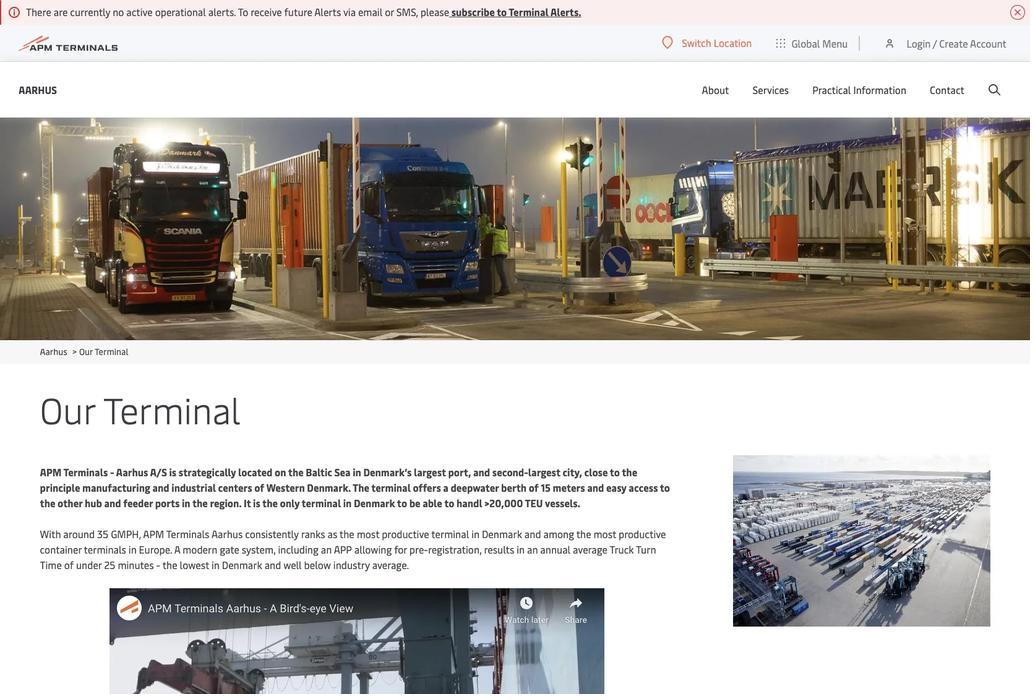 Task type: describe. For each thing, give the bounding box(es) containing it.
alerts.
[[209, 5, 236, 19]]

and down manufacturing
[[104, 497, 121, 510]]

baltic
[[306, 466, 332, 479]]

login
[[907, 36, 931, 50]]

1 vertical spatial terminal
[[95, 346, 128, 358]]

ports
[[155, 497, 180, 510]]

be
[[410, 497, 421, 510]]

the down principle
[[40, 497, 55, 510]]

to left be
[[397, 497, 407, 510]]

contact
[[931, 83, 965, 97]]

a/s
[[150, 466, 167, 479]]

our terminal
[[40, 385, 241, 434]]

$name image
[[733, 456, 991, 627]]

services
[[753, 83, 790, 97]]

global
[[792, 36, 821, 50]]

>
[[72, 346, 77, 358]]

a
[[444, 481, 449, 495]]

with around 35 gmph, apm terminals aarhus consistently ranks as the most productive terminal in denmark and among the most productive container terminals in europe. a modern gate system, including an app allowing for pre-registration, results in an annual average truck turn time of under 25 minutes - the lowest in denmark and well below industry average.
[[40, 528, 667, 572]]

ranks
[[301, 528, 325, 541]]

1 an from the left
[[321, 543, 332, 557]]

0 vertical spatial terminal
[[372, 481, 411, 495]]

of inside 'with around 35 gmph, apm terminals aarhus consistently ranks as the most productive terminal in denmark and among the most productive container terminals in europe. a modern gate system, including an app allowing for pre-registration, results in an annual average truck turn time of under 25 minutes - the lowest in denmark and well below industry average.'
[[64, 558, 74, 572]]

or
[[385, 5, 394, 19]]

below
[[304, 558, 331, 572]]

a
[[174, 543, 180, 557]]

and down the a/s
[[153, 481, 169, 495]]

sea
[[335, 466, 351, 479]]

including
[[278, 543, 319, 557]]

denmark's
[[364, 466, 412, 479]]

switch
[[682, 36, 712, 50]]

denmark.
[[307, 481, 351, 495]]

aarhus inside apm terminals - aarhus a/s is strategically located on the baltic sea in denmark's largest port, and second-largest city, close to the principle manufacturing and industrial centers of western denmark. the terminal offers a deepwater berth of 15 meters and easy access to the other hub and feeder ports in the region. it is the only terminal in denmark to be able to handl >20,000 teu vessels.
[[116, 466, 148, 479]]

to right subscribe
[[497, 5, 507, 19]]

as
[[328, 528, 338, 541]]

create
[[940, 36, 969, 50]]

close alert image
[[1011, 5, 1026, 20]]

aarhus ot image
[[0, 118, 1031, 341]]

berth
[[502, 481, 527, 495]]

only
[[280, 497, 300, 510]]

login / create account
[[907, 36, 1007, 50]]

terminals
[[84, 543, 126, 557]]

apm inside apm terminals - aarhus a/s is strategically located on the baltic sea in denmark's largest port, and second-largest city, close to the principle manufacturing and industrial centers of western denmark. the terminal offers a deepwater berth of 15 meters and easy access to the other hub and feeder ports in the region. it is the only terminal in denmark to be able to handl >20,000 teu vessels.
[[40, 466, 62, 479]]

are
[[54, 5, 68, 19]]

1 vertical spatial our
[[40, 385, 95, 434]]

app
[[334, 543, 352, 557]]

it
[[244, 497, 251, 510]]

terminals inside apm terminals - aarhus a/s is strategically located on the baltic sea in denmark's largest port, and second-largest city, close to the principle manufacturing and industrial centers of western denmark. the terminal offers a deepwater berth of 15 meters and easy access to the other hub and feeder ports in the region. it is the only terminal in denmark to be able to handl >20,000 teu vessels.
[[63, 466, 108, 479]]

2 most from the left
[[594, 528, 617, 541]]

the right as
[[340, 528, 355, 541]]

in right 'lowest'
[[212, 558, 220, 572]]

0 vertical spatial aarhus link
[[19, 82, 57, 98]]

1 vertical spatial is
[[253, 497, 261, 510]]

aarhus inside 'with around 35 gmph, apm terminals aarhus consistently ranks as the most productive terminal in denmark and among the most productive container terminals in europe. a modern gate system, including an app allowing for pre-registration, results in an annual average truck turn time of under 25 minutes - the lowest in denmark and well below industry average.'
[[212, 528, 243, 541]]

via
[[344, 5, 356, 19]]

able
[[423, 497, 443, 510]]

the
[[353, 481, 370, 495]]

other
[[58, 497, 83, 510]]

close
[[585, 466, 608, 479]]

35
[[97, 528, 109, 541]]

2 productive from the left
[[619, 528, 667, 541]]

in right results
[[517, 543, 525, 557]]

region.
[[210, 497, 242, 510]]

1 horizontal spatial of
[[255, 481, 264, 495]]

no
[[113, 5, 124, 19]]

/
[[934, 36, 938, 50]]

1 most from the left
[[357, 528, 380, 541]]

email
[[358, 5, 383, 19]]

to down a at the left
[[445, 497, 455, 510]]

average.
[[373, 558, 409, 572]]

about button
[[703, 62, 730, 118]]

container
[[40, 543, 82, 557]]

well
[[284, 558, 302, 572]]

0 vertical spatial our
[[79, 346, 93, 358]]

information
[[854, 83, 907, 97]]

in up minutes
[[129, 543, 137, 557]]

and down close at the right of the page
[[588, 481, 605, 495]]

1 largest from the left
[[414, 466, 446, 479]]

future
[[285, 5, 313, 19]]

1 vertical spatial terminal
[[302, 497, 341, 510]]

industry
[[334, 558, 370, 572]]

1 productive from the left
[[382, 528, 430, 541]]

city,
[[563, 466, 583, 479]]

handl
[[457, 497, 483, 510]]

gate
[[220, 543, 240, 557]]

port,
[[449, 466, 471, 479]]

apm terminals - aarhus a/s is strategically located on the baltic sea in denmark's largest port, and second-largest city, close to the principle manufacturing and industrial centers of western denmark. the terminal offers a deepwater berth of 15 meters and easy access to the other hub and feeder ports in the region. it is the only terminal in denmark to be able to handl >20,000 teu vessels.
[[40, 466, 671, 510]]

please
[[421, 5, 450, 19]]

the down industrial
[[192, 497, 208, 510]]

lowest
[[180, 558, 209, 572]]

practical information
[[813, 83, 907, 97]]

0 horizontal spatial is
[[169, 466, 177, 479]]

2 horizontal spatial denmark
[[482, 528, 523, 541]]

2 vertical spatial terminal
[[103, 385, 241, 434]]

meters
[[553, 481, 585, 495]]

vessels.
[[545, 497, 581, 510]]

pre-
[[410, 543, 428, 557]]

services button
[[753, 62, 790, 118]]

deepwater
[[451, 481, 499, 495]]

0 vertical spatial terminal
[[509, 5, 549, 19]]

consistently
[[245, 528, 299, 541]]

sms,
[[397, 5, 418, 19]]



Task type: locate. For each thing, give the bounding box(es) containing it.
second-
[[493, 466, 529, 479]]

teu
[[525, 497, 543, 510]]

to up easy
[[610, 466, 620, 479]]

2 largest from the left
[[529, 466, 561, 479]]

subscribe to terminal alerts. link
[[450, 5, 582, 19]]

login / create account link
[[884, 25, 1007, 61]]

western
[[266, 481, 305, 495]]

of down the located
[[255, 481, 264, 495]]

terminals
[[63, 466, 108, 479], [166, 528, 210, 541]]

0 horizontal spatial most
[[357, 528, 380, 541]]

europe.
[[139, 543, 172, 557]]

offers
[[413, 481, 441, 495]]

1 horizontal spatial denmark
[[354, 497, 395, 510]]

apm inside 'with around 35 gmph, apm terminals aarhus consistently ranks as the most productive terminal in denmark and among the most productive container terminals in europe. a modern gate system, including an app allowing for pre-registration, results in an annual average truck turn time of under 25 minutes - the lowest in denmark and well below industry average.'
[[143, 528, 164, 541]]

manufacturing
[[82, 481, 150, 495]]

among
[[544, 528, 575, 541]]

aarhus link
[[19, 82, 57, 98], [40, 346, 67, 358]]

our down >
[[40, 385, 95, 434]]

an left app on the bottom of the page
[[321, 543, 332, 557]]

productive
[[382, 528, 430, 541], [619, 528, 667, 541]]

0 horizontal spatial -
[[110, 466, 114, 479]]

in down denmark.
[[343, 497, 352, 510]]

is
[[169, 466, 177, 479], [253, 497, 261, 510]]

0 horizontal spatial denmark
[[222, 558, 262, 572]]

easy
[[607, 481, 627, 495]]

>20,000
[[485, 497, 523, 510]]

global menu
[[792, 36, 849, 50]]

terminal up the registration,
[[432, 528, 469, 541]]

apm up europe.
[[143, 528, 164, 541]]

switch location button
[[663, 36, 753, 50]]

currently
[[70, 5, 110, 19]]

- inside 'with around 35 gmph, apm terminals aarhus consistently ranks as the most productive terminal in denmark and among the most productive container terminals in europe. a modern gate system, including an app allowing for pre-registration, results in an annual average truck turn time of under 25 minutes - the lowest in denmark and well below industry average.'
[[156, 558, 160, 572]]

denmark
[[354, 497, 395, 510], [482, 528, 523, 541], [222, 558, 262, 572]]

terminals up the a
[[166, 528, 210, 541]]

of
[[255, 481, 264, 495], [529, 481, 539, 495], [64, 558, 74, 572]]

0 horizontal spatial of
[[64, 558, 74, 572]]

with
[[40, 528, 61, 541]]

access
[[629, 481, 659, 495]]

of left 15
[[529, 481, 539, 495]]

located
[[238, 466, 273, 479]]

allowing
[[355, 543, 392, 557]]

0 vertical spatial terminals
[[63, 466, 108, 479]]

most up allowing
[[357, 528, 380, 541]]

1 horizontal spatial terminals
[[166, 528, 210, 541]]

the down the a
[[163, 558, 178, 572]]

0 vertical spatial apm
[[40, 466, 62, 479]]

around
[[63, 528, 95, 541]]

denmark up results
[[482, 528, 523, 541]]

annual
[[541, 543, 571, 557]]

our right >
[[79, 346, 93, 358]]

practical information button
[[813, 62, 907, 118]]

2 vertical spatial terminal
[[432, 528, 469, 541]]

alerts.
[[551, 5, 582, 19]]

for
[[395, 543, 407, 557]]

- down europe.
[[156, 558, 160, 572]]

0 horizontal spatial an
[[321, 543, 332, 557]]

contact button
[[931, 62, 965, 118]]

0 horizontal spatial productive
[[382, 528, 430, 541]]

hub
[[85, 497, 102, 510]]

0 vertical spatial denmark
[[354, 497, 395, 510]]

- up manufacturing
[[110, 466, 114, 479]]

system,
[[242, 543, 276, 557]]

2 horizontal spatial of
[[529, 481, 539, 495]]

1 vertical spatial terminals
[[166, 528, 210, 541]]

1 vertical spatial denmark
[[482, 528, 523, 541]]

productive up for
[[382, 528, 430, 541]]

largest
[[414, 466, 446, 479], [529, 466, 561, 479]]

alerts
[[315, 5, 341, 19]]

there
[[26, 5, 51, 19]]

2 horizontal spatial terminal
[[432, 528, 469, 541]]

location
[[714, 36, 753, 50]]

terminal
[[509, 5, 549, 19], [95, 346, 128, 358], [103, 385, 241, 434]]

strategically
[[179, 466, 236, 479]]

aarhus > our terminal
[[40, 346, 128, 358]]

1 vertical spatial -
[[156, 558, 160, 572]]

terminal
[[372, 481, 411, 495], [302, 497, 341, 510], [432, 528, 469, 541]]

apm up principle
[[40, 466, 62, 479]]

industrial
[[172, 481, 216, 495]]

denmark down the
[[354, 497, 395, 510]]

0 horizontal spatial apm
[[40, 466, 62, 479]]

denmark down gate
[[222, 558, 262, 572]]

25
[[104, 558, 116, 572]]

an left annual
[[528, 543, 538, 557]]

0 vertical spatial -
[[110, 466, 114, 479]]

an
[[321, 543, 332, 557], [528, 543, 538, 557]]

registration,
[[428, 543, 482, 557]]

terminals up principle
[[63, 466, 108, 479]]

on
[[275, 466, 286, 479]]

average
[[573, 543, 608, 557]]

minutes
[[118, 558, 154, 572]]

0 horizontal spatial terminals
[[63, 466, 108, 479]]

largest up offers
[[414, 466, 446, 479]]

- inside apm terminals - aarhus a/s is strategically located on the baltic sea in denmark's largest port, and second-largest city, close to the principle manufacturing and industrial centers of western denmark. the terminal offers a deepwater berth of 15 meters and easy access to the other hub and feeder ports in the region. it is the only terminal in denmark to be able to handl >20,000 teu vessels.
[[110, 466, 114, 479]]

1 horizontal spatial -
[[156, 558, 160, 572]]

2 an from the left
[[528, 543, 538, 557]]

0 vertical spatial is
[[169, 466, 177, 479]]

1 horizontal spatial most
[[594, 528, 617, 541]]

is right it
[[253, 497, 261, 510]]

1 horizontal spatial apm
[[143, 528, 164, 541]]

in right sea
[[353, 466, 361, 479]]

largest up 15
[[529, 466, 561, 479]]

to right access
[[661, 481, 671, 495]]

terminal inside 'with around 35 gmph, apm terminals aarhus consistently ranks as the most productive terminal in denmark and among the most productive container terminals in europe. a modern gate system, including an app allowing for pre-registration, results in an annual average truck turn time of under 25 minutes - the lowest in denmark and well below industry average.'
[[432, 528, 469, 541]]

1 vertical spatial apm
[[143, 528, 164, 541]]

there are currently no active operational alerts. to receive future alerts via email or sms, please subscribe to terminal alerts.
[[26, 5, 582, 19]]

centers
[[218, 481, 252, 495]]

and left well
[[265, 558, 281, 572]]

aarhus
[[19, 83, 57, 96], [40, 346, 67, 358], [116, 466, 148, 479], [212, 528, 243, 541]]

time
[[40, 558, 62, 572]]

productive up turn
[[619, 528, 667, 541]]

and up deepwater
[[474, 466, 491, 479]]

1 horizontal spatial an
[[528, 543, 538, 557]]

modern
[[183, 543, 217, 557]]

the right on on the bottom of page
[[288, 466, 304, 479]]

and left among
[[525, 528, 542, 541]]

about
[[703, 83, 730, 97]]

terminal down denmark.
[[302, 497, 341, 510]]

active
[[126, 5, 153, 19]]

terminals inside 'with around 35 gmph, apm terminals aarhus consistently ranks as the most productive terminal in denmark and among the most productive container terminals in europe. a modern gate system, including an app allowing for pre-registration, results in an annual average truck turn time of under 25 minutes - the lowest in denmark and well below industry average.'
[[166, 528, 210, 541]]

in up the registration,
[[472, 528, 480, 541]]

0 horizontal spatial largest
[[414, 466, 446, 479]]

and
[[474, 466, 491, 479], [153, 481, 169, 495], [588, 481, 605, 495], [104, 497, 121, 510], [525, 528, 542, 541], [265, 558, 281, 572]]

0 horizontal spatial terminal
[[302, 497, 341, 510]]

receive
[[251, 5, 282, 19]]

truck
[[610, 543, 634, 557]]

2 vertical spatial denmark
[[222, 558, 262, 572]]

1 horizontal spatial productive
[[619, 528, 667, 541]]

denmark inside apm terminals - aarhus a/s is strategically located on the baltic sea in denmark's largest port, and second-largest city, close to the principle manufacturing and industrial centers of western denmark. the terminal offers a deepwater berth of 15 meters and easy access to the other hub and feeder ports in the region. it is the only terminal in denmark to be able to handl >20,000 teu vessels.
[[354, 497, 395, 510]]

account
[[971, 36, 1007, 50]]

principle
[[40, 481, 80, 495]]

1 horizontal spatial is
[[253, 497, 261, 510]]

the up average in the bottom right of the page
[[577, 528, 592, 541]]

the left the only
[[263, 497, 278, 510]]

global menu button
[[765, 24, 861, 62]]

in down industrial
[[182, 497, 190, 510]]

in
[[353, 466, 361, 479], [182, 497, 190, 510], [343, 497, 352, 510], [472, 528, 480, 541], [129, 543, 137, 557], [517, 543, 525, 557], [212, 558, 220, 572]]

gmph,
[[111, 528, 141, 541]]

to
[[238, 5, 248, 19]]

1 horizontal spatial terminal
[[372, 481, 411, 495]]

operational
[[155, 5, 206, 19]]

subscribe
[[452, 5, 495, 19]]

terminal down denmark's
[[372, 481, 411, 495]]

menu
[[823, 36, 849, 50]]

of down container
[[64, 558, 74, 572]]

turn
[[637, 543, 657, 557]]

1 vertical spatial aarhus link
[[40, 346, 67, 358]]

most up average in the bottom right of the page
[[594, 528, 617, 541]]

1 horizontal spatial largest
[[529, 466, 561, 479]]

the up easy
[[622, 466, 638, 479]]

is right the a/s
[[169, 466, 177, 479]]



Task type: vqa. For each thing, say whether or not it's contained in the screenshot.
Aarhus "link"
yes



